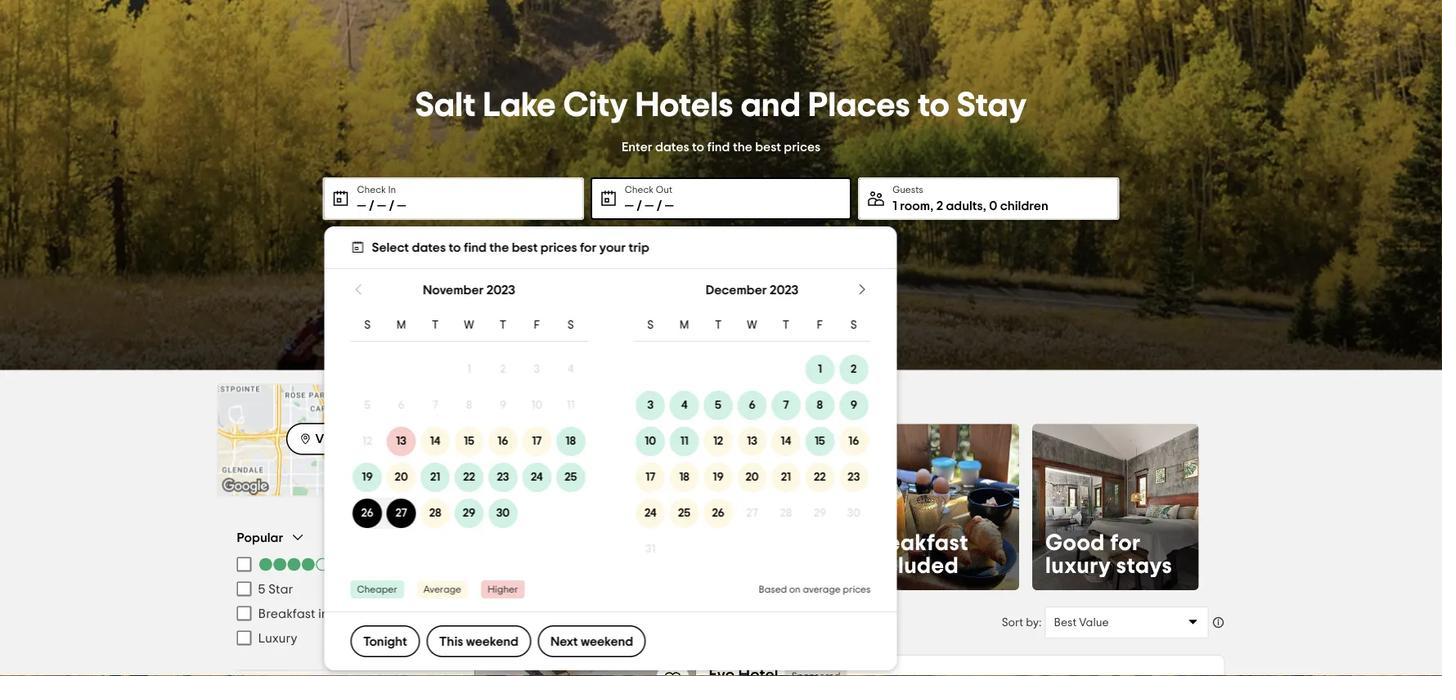 Task type: vqa. For each thing, say whether or not it's contained in the screenshot.
bottommost International
no



Task type: describe. For each thing, give the bounding box(es) containing it.
december
[[706, 283, 767, 297]]

traveler
[[507, 509, 596, 532]]

9 inside november 2023 'grid'
[[500, 400, 506, 412]]

view
[[315, 433, 344, 446]]

room
[[900, 200, 930, 213]]

luxury
[[1046, 555, 1111, 578]]

0 vertical spatial included
[[866, 555, 959, 578]]

15 inside december 2023 grid
[[815, 436, 825, 448]]

27 inside november 2023 'grid'
[[396, 508, 407, 519]]

enter dates to find the best prices
[[622, 140, 821, 153]]

good for luxury stays
[[1046, 532, 1173, 578]]

26 inside december 2023 grid
[[712, 508, 725, 519]]

29 inside december 2023 grid
[[814, 508, 826, 519]]

4 inside row
[[681, 400, 688, 412]]

13 inside november 2023 'grid'
[[396, 436, 407, 448]]

0 horizontal spatial city
[[563, 88, 628, 123]]

3 t from the left
[[715, 320, 722, 331]]

previous month image
[[351, 281, 367, 298]]

row inside november 2023 'grid'
[[351, 496, 588, 532]]

25 inside november 2023 'grid'
[[565, 472, 577, 484]]

m for november 2023
[[397, 320, 406, 331]]

map
[[346, 433, 373, 446]]

out
[[656, 185, 672, 195]]

1 / from the left
[[369, 200, 374, 213]]

w for december
[[747, 320, 757, 331]]

24 inside november 2023 'grid'
[[531, 472, 543, 484]]

check out — / — / —
[[625, 185, 674, 213]]

5 — from the left
[[645, 200, 654, 213]]

2 horizontal spatial to
[[918, 88, 950, 123]]

best value button
[[1045, 607, 1209, 639]]

0 horizontal spatial breakfast
[[258, 607, 315, 621]]

13 inside december 2023 grid
[[747, 436, 757, 448]]

weekend for this weekend
[[466, 635, 519, 648]]

24 inside december 2023 grid
[[645, 508, 657, 519]]

salt for 108 properties in salt lake city
[[575, 616, 598, 629]]

8 inside december 2023 grid
[[817, 400, 823, 412]]

good
[[1046, 532, 1105, 555]]

1 horizontal spatial breakfast included
[[866, 532, 969, 578]]

guests
[[893, 185, 923, 195]]

28 inside december 2023 grid
[[780, 508, 792, 519]]

weekend for next weekend
[[581, 635, 633, 648]]

enter
[[622, 140, 653, 153]]

next
[[551, 635, 578, 648]]

26 inside november 2023 'grid'
[[361, 508, 374, 519]]

11 inside december 2023 grid
[[680, 436, 689, 448]]

adults
[[946, 200, 983, 213]]

4 / from the left
[[657, 200, 662, 213]]

2 s from the left
[[568, 320, 574, 331]]

prices for enter dates to find the best prices
[[784, 140, 821, 153]]

row containing 19
[[351, 460, 588, 496]]

2 / from the left
[[389, 200, 394, 213]]

2 , from the left
[[983, 200, 986, 213]]

4 inside november 2023 'grid'
[[568, 364, 574, 376]]

traveler rating: very good
[[507, 509, 632, 578]]

this weekend button
[[427, 626, 531, 658]]

row containing 5
[[351, 388, 588, 424]]

108
[[474, 616, 494, 629]]

breakfast included link
[[853, 424, 1019, 591]]

based
[[759, 585, 787, 595]]

7 inside november 2023 'grid'
[[432, 400, 438, 412]]

1 , from the left
[[930, 200, 934, 213]]

sort
[[1002, 617, 1024, 629]]

7 inside december 2023 grid
[[783, 400, 789, 412]]

29 inside november 2023 'grid'
[[463, 508, 476, 519]]

30 inside november 2023 'grid'
[[496, 508, 510, 519]]

21 inside december 2023 grid
[[781, 472, 791, 484]]

higher
[[488, 585, 518, 595]]

row containing 10
[[634, 424, 871, 460]]

5 inside december 2023 grid
[[715, 400, 722, 412]]

2 — from the left
[[377, 200, 386, 213]]

november
[[423, 283, 484, 297]]

12 inside december 2023 grid
[[713, 436, 723, 448]]

tonight button
[[351, 626, 420, 658]]

city for 108 properties in salt lake city
[[633, 616, 657, 629]]

6 inside november 2023 'grid'
[[398, 400, 405, 412]]

value
[[1079, 617, 1109, 629]]

this
[[439, 635, 463, 648]]

cheaper
[[357, 585, 397, 595]]

lake for 108 properties in salt lake city
[[601, 616, 630, 629]]

12 inside november 2023 'grid'
[[362, 436, 373, 448]]

row containing 12
[[351, 424, 588, 460]]

good for luxury stays link
[[1032, 424, 1199, 591]]

salt lake city hotels and places to stay
[[415, 88, 1027, 123]]

places
[[808, 88, 910, 123]]

in
[[388, 185, 396, 195]]

f for december 2023
[[817, 320, 823, 331]]

1 horizontal spatial breakfast
[[866, 532, 969, 555]]

3 s from the left
[[647, 320, 654, 331]]

select
[[372, 241, 409, 254]]

very
[[582, 532, 632, 555]]

find for enter
[[707, 140, 730, 153]]

0 horizontal spatial for
[[580, 241, 597, 254]]

21 inside november 2023 'grid'
[[430, 472, 440, 484]]

now
[[818, 386, 853, 406]]

27 inside december 2023 grid
[[746, 508, 758, 519]]

22 inside december 2023 grid
[[814, 472, 826, 484]]

16 inside december 2023 grid
[[849, 436, 859, 448]]

to for enter dates to find the best prices
[[692, 140, 704, 153]]

the for enter
[[733, 140, 752, 153]]

row group for november
[[351, 352, 588, 532]]

16 inside november 2023 'grid'
[[498, 436, 508, 448]]

in for hotels
[[626, 386, 641, 406]]

stays
[[1117, 555, 1173, 578]]

popular hotels in salt lake city right now
[[494, 386, 853, 406]]

prices for select dates to find the best prices for your trip
[[541, 241, 577, 254]]

best for select dates to find the best prices for your trip
[[512, 241, 538, 254]]

1 t from the left
[[432, 320, 439, 331]]

star
[[268, 583, 293, 596]]

3 / from the left
[[637, 200, 642, 213]]

salt for popular hotels in salt lake city right now
[[645, 386, 680, 406]]

breakfast included inside group
[[258, 607, 371, 621]]

6 inside december 2023 grid
[[749, 400, 756, 412]]

by:
[[1026, 617, 1042, 629]]

children
[[1000, 200, 1049, 213]]

your
[[600, 241, 626, 254]]

december 2023
[[706, 283, 799, 297]]

2 t from the left
[[500, 320, 506, 331]]

november 2023
[[423, 283, 515, 297]]

10 inside november 2023 'grid'
[[531, 400, 543, 412]]

traveler rating: very good link
[[494, 424, 660, 591]]

select dates to find the best prices for your trip
[[372, 241, 649, 254]]

2 horizontal spatial prices
[[843, 585, 871, 595]]



Task type: locate. For each thing, give the bounding box(es) containing it.
check left out
[[625, 185, 654, 195]]

11 inside november 2023 'grid'
[[567, 400, 575, 412]]

1 horizontal spatial salt
[[575, 616, 598, 629]]

popular inside group
[[237, 531, 283, 544]]

1 22 from the left
[[463, 472, 475, 484]]

average
[[424, 585, 461, 595]]

8
[[466, 400, 472, 412], [817, 400, 823, 412]]

19 inside november 2023 'grid'
[[362, 472, 373, 484]]

0 vertical spatial to
[[918, 88, 950, 123]]

1 vertical spatial breakfast
[[258, 607, 315, 621]]

1 14 from the left
[[430, 436, 441, 448]]

2 26 from the left
[[712, 508, 725, 519]]

2 29 from the left
[[814, 508, 826, 519]]

0 horizontal spatial 27
[[396, 508, 407, 519]]

0 horizontal spatial the
[[490, 241, 509, 254]]

1 inside november 2023 'grid'
[[467, 364, 471, 376]]

popular left 'hotels'
[[494, 386, 563, 406]]

0 vertical spatial 4
[[568, 364, 574, 376]]

f inside november 2023 'grid'
[[534, 320, 540, 331]]

18
[[566, 436, 576, 448], [679, 472, 690, 484]]

1 f from the left
[[534, 320, 540, 331]]

popular
[[494, 386, 563, 406], [237, 531, 283, 544]]

22
[[463, 472, 475, 484], [814, 472, 826, 484]]

3 inside row
[[647, 400, 654, 412]]

20 inside 'grid'
[[395, 472, 408, 484]]

t down december
[[715, 320, 722, 331]]

2 7 from the left
[[783, 400, 789, 412]]

0 horizontal spatial 19
[[362, 472, 373, 484]]

5 left right
[[715, 400, 722, 412]]

prices left your
[[541, 241, 577, 254]]

1 vertical spatial 11
[[680, 436, 689, 448]]

24 up traveler
[[531, 472, 543, 484]]

2 23 from the left
[[848, 472, 860, 484]]

1 6 from the left
[[398, 400, 405, 412]]

14
[[430, 436, 441, 448], [781, 436, 791, 448]]

trip
[[629, 241, 649, 254]]

/ down in
[[389, 200, 394, 213]]

0 vertical spatial 10
[[531, 400, 543, 412]]

2 19 from the left
[[713, 472, 724, 484]]

the down 'salt lake city hotels and places to stay'
[[733, 140, 752, 153]]

to down hotels
[[692, 140, 704, 153]]

1 horizontal spatial 10
[[645, 436, 656, 448]]

108 properties in salt lake city
[[474, 616, 657, 629]]

, left the adults
[[930, 200, 934, 213]]

19 inside december 2023 grid
[[713, 472, 724, 484]]

1 horizontal spatial 23
[[848, 472, 860, 484]]

0 horizontal spatial 10
[[531, 400, 543, 412]]

t down december 2023
[[783, 320, 790, 331]]

1 21 from the left
[[430, 472, 440, 484]]

1 horizontal spatial 4
[[681, 400, 688, 412]]

1 vertical spatial 4
[[681, 400, 688, 412]]

view map button
[[286, 423, 385, 455]]

14 inside november 2023 'grid'
[[430, 436, 441, 448]]

right
[[772, 386, 813, 406]]

m for december 2023
[[680, 320, 689, 331]]

breakfast
[[866, 532, 969, 555], [258, 607, 315, 621]]

s down previous month icon
[[364, 320, 371, 331]]

6
[[398, 400, 405, 412], [749, 400, 756, 412]]

0 vertical spatial city
[[563, 88, 628, 123]]

1 29 from the left
[[463, 508, 476, 519]]

1 vertical spatial for
[[1110, 532, 1141, 555]]

1 horizontal spatial 9
[[851, 400, 857, 412]]

s up 'hotels'
[[568, 320, 574, 331]]

popular for popular hotels in salt lake city right now
[[494, 386, 563, 406]]

2
[[936, 200, 943, 213], [500, 364, 506, 376], [851, 364, 857, 376]]

2 for december 2023
[[851, 364, 857, 376]]

1 horizontal spatial lake
[[601, 616, 630, 629]]

1 26 from the left
[[361, 508, 374, 519]]

december 2023 grid
[[634, 269, 871, 568]]

w inside november 2023 'grid'
[[464, 320, 474, 331]]

28 inside november 2023 'grid'
[[429, 508, 441, 519]]

2023 inside 'grid'
[[487, 283, 515, 297]]

17 inside december 2023 grid
[[646, 472, 655, 484]]

1 horizontal spatial 24
[[645, 508, 657, 519]]

m up popular hotels in salt lake city right now in the bottom of the page
[[680, 320, 689, 331]]

30 inside december 2023 grid
[[847, 508, 861, 519]]

2 horizontal spatial 1
[[893, 200, 897, 213]]

group
[[237, 530, 435, 651]]

best
[[1054, 617, 1077, 629]]

4
[[568, 364, 574, 376], [681, 400, 688, 412]]

0 horizontal spatial 29
[[463, 508, 476, 519]]

1 vertical spatial 25
[[678, 508, 691, 519]]

w inside december 2023 grid
[[747, 320, 757, 331]]

/ down out
[[657, 200, 662, 213]]

,
[[930, 200, 934, 213], [983, 200, 986, 213]]

s down next month image
[[851, 320, 857, 331]]

2 horizontal spatial 2
[[936, 200, 943, 213]]

4 t from the left
[[783, 320, 790, 331]]

2 30 from the left
[[847, 508, 861, 519]]

1 inside the guests 1 room , 2 adults , 0 children
[[893, 200, 897, 213]]

find for select
[[464, 241, 487, 254]]

1 for december 2023
[[818, 364, 822, 376]]

row
[[351, 311, 588, 342], [634, 311, 871, 342], [351, 352, 588, 388], [634, 352, 871, 388], [351, 388, 588, 424], [634, 388, 871, 424], [351, 424, 588, 460], [634, 424, 871, 460], [351, 460, 588, 496], [634, 460, 871, 496], [351, 496, 588, 532], [634, 496, 871, 532]]

0 horizontal spatial 22
[[463, 472, 475, 484]]

m inside november 2023 'grid'
[[397, 320, 406, 331]]

0 vertical spatial breakfast
[[866, 532, 969, 555]]

2 15 from the left
[[815, 436, 825, 448]]

14 right map
[[430, 436, 441, 448]]

1 23 from the left
[[497, 472, 509, 484]]

1 horizontal spatial 17
[[646, 472, 655, 484]]

1 horizontal spatial to
[[692, 140, 704, 153]]

14 down right
[[781, 436, 791, 448]]

17 up traveler
[[532, 436, 542, 448]]

9
[[500, 400, 506, 412], [851, 400, 857, 412]]

city up enter
[[563, 88, 628, 123]]

0 horizontal spatial 6
[[398, 400, 405, 412]]

2 weekend from the left
[[581, 635, 633, 648]]

1 16 from the left
[[498, 436, 508, 448]]

20 inside grid
[[746, 472, 759, 484]]

row containing 26
[[351, 496, 588, 532]]

weekend right next
[[581, 635, 633, 648]]

4 — from the left
[[625, 200, 634, 213]]

5 inside menu
[[258, 583, 265, 596]]

5 inside november 2023 'grid'
[[364, 400, 371, 412]]

1 8 from the left
[[466, 400, 472, 412]]

4.0 of 5 bubbles image
[[258, 558, 330, 571]]

1 horizontal spatial 13
[[747, 436, 757, 448]]

2 vertical spatial city
[[633, 616, 657, 629]]

find up 'november 2023'
[[464, 241, 487, 254]]

1 horizontal spatial 7
[[783, 400, 789, 412]]

2 vertical spatial to
[[449, 241, 461, 254]]

tonight
[[363, 635, 407, 648]]

1 up now
[[818, 364, 822, 376]]

check left in
[[357, 185, 386, 195]]

menu
[[237, 553, 435, 651]]

4 s from the left
[[851, 320, 857, 331]]

m
[[397, 320, 406, 331], [680, 320, 689, 331]]

2 12 from the left
[[713, 436, 723, 448]]

row containing 3
[[634, 388, 871, 424]]

1 horizontal spatial 26
[[712, 508, 725, 519]]

11
[[567, 400, 575, 412], [680, 436, 689, 448]]

s
[[364, 320, 371, 331], [568, 320, 574, 331], [647, 320, 654, 331], [851, 320, 857, 331]]

rating:
[[507, 532, 577, 555]]

0 horizontal spatial 18
[[566, 436, 576, 448]]

0 horizontal spatial prices
[[541, 241, 577, 254]]

the
[[733, 140, 752, 153], [490, 241, 509, 254]]

f for november 2023
[[534, 320, 540, 331]]

best down and
[[755, 140, 781, 153]]

0 horizontal spatial 7
[[432, 400, 438, 412]]

2023 down select dates to find the best prices for your trip
[[487, 283, 515, 297]]

1 20 from the left
[[395, 472, 408, 484]]

in right 'hotels'
[[626, 386, 641, 406]]

w down 'november 2023'
[[464, 320, 474, 331]]

1 inside december 2023 grid
[[818, 364, 822, 376]]

to up november
[[449, 241, 461, 254]]

0 horizontal spatial breakfast included
[[258, 607, 371, 621]]

1 horizontal spatial 28
[[780, 508, 792, 519]]

properties
[[497, 616, 559, 629]]

25
[[565, 472, 577, 484], [678, 508, 691, 519]]

2 13 from the left
[[747, 436, 757, 448]]

0 horizontal spatial 24
[[531, 472, 543, 484]]

m down select
[[397, 320, 406, 331]]

0 vertical spatial best
[[755, 140, 781, 153]]

/
[[369, 200, 374, 213], [389, 200, 394, 213], [637, 200, 642, 213], [657, 200, 662, 213]]

this weekend
[[439, 635, 519, 648]]

row containing 17
[[634, 460, 871, 496]]

sort by:
[[1002, 617, 1042, 629]]

on
[[789, 585, 801, 595]]

1 vertical spatial 3
[[647, 400, 654, 412]]

0 horizontal spatial 30
[[496, 508, 510, 519]]

1 7 from the left
[[432, 400, 438, 412]]

0 horizontal spatial 28
[[429, 508, 441, 519]]

0 horizontal spatial 4
[[568, 364, 574, 376]]

check inside the check out — / — / —
[[625, 185, 654, 195]]

1 28 from the left
[[429, 508, 441, 519]]

city for popular hotels in salt lake city right now
[[731, 386, 767, 406]]

2 inside grid
[[851, 364, 857, 376]]

the up 'november 2023'
[[490, 241, 509, 254]]

2023 for december 2023
[[770, 283, 799, 297]]

check for check in — / — / —
[[357, 185, 386, 195]]

luxury
[[258, 632, 297, 645]]

1 horizontal spatial 6
[[749, 400, 756, 412]]

1 horizontal spatial 18
[[679, 472, 690, 484]]

t down 'november 2023'
[[500, 320, 506, 331]]

2 16 from the left
[[849, 436, 859, 448]]

17
[[532, 436, 542, 448], [646, 472, 655, 484]]

/ up select
[[369, 200, 374, 213]]

view map
[[315, 433, 373, 446]]

dates right enter
[[655, 140, 689, 153]]

lake for popular hotels in salt lake city right now
[[684, 386, 727, 406]]

1
[[893, 200, 897, 213], [467, 364, 471, 376], [818, 364, 822, 376]]

lake
[[483, 88, 556, 123], [684, 386, 727, 406], [601, 616, 630, 629]]

for inside good for luxury stays
[[1110, 532, 1141, 555]]

0 horizontal spatial m
[[397, 320, 406, 331]]

based on average prices
[[759, 585, 871, 595]]

0
[[989, 200, 997, 213]]

1 horizontal spatial 8
[[817, 400, 823, 412]]

10 inside december 2023 grid
[[645, 436, 656, 448]]

0 horizontal spatial 23
[[497, 472, 509, 484]]

in
[[626, 386, 641, 406], [561, 616, 572, 629]]

0 vertical spatial 25
[[565, 472, 577, 484]]

1 vertical spatial the
[[490, 241, 509, 254]]

row group for december
[[634, 352, 871, 568]]

to left stay
[[918, 88, 950, 123]]

1 m from the left
[[397, 320, 406, 331]]

1 horizontal spatial 3
[[647, 400, 654, 412]]

1 horizontal spatial in
[[626, 386, 641, 406]]

0 vertical spatial prices
[[784, 140, 821, 153]]

1 horizontal spatial weekend
[[581, 635, 633, 648]]

0 vertical spatial salt
[[415, 88, 476, 123]]

1 vertical spatial to
[[692, 140, 704, 153]]

and
[[741, 88, 801, 123]]

find
[[707, 140, 730, 153], [464, 241, 487, 254]]

2 27 from the left
[[746, 508, 758, 519]]

28
[[429, 508, 441, 519], [780, 508, 792, 519]]

2 20 from the left
[[746, 472, 759, 484]]

w for november
[[464, 320, 474, 331]]

28 up average
[[429, 508, 441, 519]]

2 row group from the left
[[634, 352, 871, 568]]

18 inside november 2023 'grid'
[[566, 436, 576, 448]]

included
[[866, 555, 959, 578], [318, 607, 371, 621]]

for
[[580, 241, 597, 254], [1110, 532, 1141, 555]]

0 horizontal spatial 8
[[466, 400, 472, 412]]

weekend down "108"
[[466, 635, 519, 648]]

3
[[534, 364, 540, 376], [647, 400, 654, 412]]

1 w from the left
[[464, 320, 474, 331]]

17 inside november 2023 'grid'
[[532, 436, 542, 448]]

29
[[463, 508, 476, 519], [814, 508, 826, 519]]

1 down 'november 2023'
[[467, 364, 471, 376]]

0 horizontal spatial 2
[[500, 364, 506, 376]]

popular up 4.0 of 5 bubbles image
[[237, 531, 283, 544]]

2 vertical spatial prices
[[843, 585, 871, 595]]

2023 for november 2023
[[487, 283, 515, 297]]

0 horizontal spatial find
[[464, 241, 487, 254]]

2023
[[487, 283, 515, 297], [770, 283, 799, 297]]

0 horizontal spatial 2023
[[487, 283, 515, 297]]

dates right select
[[412, 241, 446, 254]]

22 inside november 2023 'grid'
[[463, 472, 475, 484]]

best up 'november 2023'
[[512, 241, 538, 254]]

5 up map
[[364, 400, 371, 412]]

best value
[[1054, 617, 1109, 629]]

—
[[357, 200, 366, 213], [377, 200, 386, 213], [397, 200, 406, 213], [625, 200, 634, 213], [645, 200, 654, 213], [665, 200, 674, 213]]

best for enter dates to find the best prices
[[755, 140, 781, 153]]

1 vertical spatial included
[[318, 607, 371, 621]]

salt
[[415, 88, 476, 123], [645, 386, 680, 406], [575, 616, 598, 629]]

f inside december 2023 grid
[[817, 320, 823, 331]]

1 check from the left
[[357, 185, 386, 195]]

row containing 24
[[634, 496, 871, 532]]

1 13 from the left
[[396, 436, 407, 448]]

1 9 from the left
[[500, 400, 506, 412]]

dates for select
[[412, 241, 446, 254]]

dates for enter
[[655, 140, 689, 153]]

14 inside december 2023 grid
[[781, 436, 791, 448]]

2023 inside grid
[[770, 283, 799, 297]]

23 inside 'grid'
[[497, 472, 509, 484]]

0 horizontal spatial w
[[464, 320, 474, 331]]

15 inside november 2023 'grid'
[[464, 436, 474, 448]]

1 weekend from the left
[[466, 635, 519, 648]]

1 12 from the left
[[362, 436, 373, 448]]

check in — / — / —
[[357, 185, 406, 213]]

group containing popular
[[237, 530, 435, 651]]

2 28 from the left
[[780, 508, 792, 519]]

26
[[361, 508, 374, 519], [712, 508, 725, 519]]

16
[[498, 436, 508, 448], [849, 436, 859, 448]]

check inside check in — / — / —
[[357, 185, 386, 195]]

0 horizontal spatial 3
[[534, 364, 540, 376]]

1 15 from the left
[[464, 436, 474, 448]]

12
[[362, 436, 373, 448], [713, 436, 723, 448]]

menu containing 5 star
[[237, 553, 435, 651]]

hotels
[[568, 386, 621, 406]]

the for select
[[490, 241, 509, 254]]

17 up 31
[[646, 472, 655, 484]]

2023 right december
[[770, 283, 799, 297]]

breakfast included
[[866, 532, 969, 578], [258, 607, 371, 621]]

1 2023 from the left
[[487, 283, 515, 297]]

1 horizontal spatial 16
[[849, 436, 859, 448]]

city left right
[[731, 386, 767, 406]]

m inside december 2023 grid
[[680, 320, 689, 331]]

1 30 from the left
[[496, 508, 510, 519]]

, left 0
[[983, 200, 986, 213]]

12 down popular hotels in salt lake city right now in the bottom of the page
[[713, 436, 723, 448]]

t
[[432, 320, 439, 331], [500, 320, 506, 331], [715, 320, 722, 331], [783, 320, 790, 331]]

5 star
[[258, 583, 293, 596]]

1 horizontal spatial 30
[[847, 508, 861, 519]]

to
[[918, 88, 950, 123], [692, 140, 704, 153], [449, 241, 461, 254]]

1 s from the left
[[364, 320, 371, 331]]

0 horizontal spatial row group
[[351, 352, 588, 532]]

in for properties
[[561, 616, 572, 629]]

in up next
[[561, 616, 572, 629]]

1 for november 2023
[[467, 364, 471, 376]]

1 vertical spatial in
[[561, 616, 572, 629]]

1 horizontal spatial included
[[866, 555, 959, 578]]

1 horizontal spatial city
[[633, 616, 657, 629]]

1 horizontal spatial f
[[817, 320, 823, 331]]

prices down and
[[784, 140, 821, 153]]

0 horizontal spatial 17
[[532, 436, 542, 448]]

9 inside december 2023 grid
[[851, 400, 857, 412]]

3 inside 'grid'
[[534, 364, 540, 376]]

7
[[432, 400, 438, 412], [783, 400, 789, 412]]

save to a trip image
[[663, 669, 683, 677]]

24 up 31
[[645, 508, 657, 519]]

1 horizontal spatial 1
[[818, 364, 822, 376]]

0 vertical spatial 24
[[531, 472, 543, 484]]

1 left the room on the top right
[[893, 200, 897, 213]]

1 27 from the left
[[396, 508, 407, 519]]

5 left star
[[258, 583, 265, 596]]

2 inside the guests 1 room , 2 adults , 0 children
[[936, 200, 943, 213]]

1 row group from the left
[[351, 352, 588, 532]]

2 8 from the left
[[817, 400, 823, 412]]

find down 'salt lake city hotels and places to stay'
[[707, 140, 730, 153]]

31
[[645, 544, 656, 555]]

2 22 from the left
[[814, 472, 826, 484]]

prices right average
[[843, 585, 871, 595]]

23 inside grid
[[848, 472, 860, 484]]

check for check out — / — / —
[[625, 185, 654, 195]]

0 horizontal spatial 16
[[498, 436, 508, 448]]

1 vertical spatial city
[[731, 386, 767, 406]]

good
[[507, 555, 563, 578]]

0 vertical spatial in
[[626, 386, 641, 406]]

18 inside december 2023 grid
[[679, 472, 690, 484]]

to for select dates to find the best prices for your trip
[[449, 241, 461, 254]]

2 w from the left
[[747, 320, 757, 331]]

28 up on
[[780, 508, 792, 519]]

2 f from the left
[[817, 320, 823, 331]]

0 horizontal spatial popular
[[237, 531, 283, 544]]

s up popular hotels in salt lake city right now in the bottom of the page
[[647, 320, 654, 331]]

3 — from the left
[[397, 200, 406, 213]]

1 — from the left
[[357, 200, 366, 213]]

hotels
[[635, 88, 734, 123]]

20
[[395, 472, 408, 484], [746, 472, 759, 484]]

1 horizontal spatial 29
[[814, 508, 826, 519]]

next month image
[[855, 281, 871, 298]]

popular for popular
[[237, 531, 283, 544]]

stay
[[957, 88, 1027, 123]]

guests 1 room , 2 adults , 0 children
[[893, 185, 1049, 213]]

row group
[[351, 352, 588, 532], [634, 352, 871, 568]]

8 inside november 2023 'grid'
[[466, 400, 472, 412]]

2 m from the left
[[680, 320, 689, 331]]

1 horizontal spatial the
[[733, 140, 752, 153]]

0 horizontal spatial salt
[[415, 88, 476, 123]]

for right good
[[1110, 532, 1141, 555]]

0 horizontal spatial 9
[[500, 400, 506, 412]]

1 horizontal spatial m
[[680, 320, 689, 331]]

0 horizontal spatial 26
[[361, 508, 374, 519]]

t down november
[[432, 320, 439, 331]]

0 vertical spatial 11
[[567, 400, 575, 412]]

2 2023 from the left
[[770, 283, 799, 297]]

23
[[497, 472, 509, 484], [848, 472, 860, 484]]

12 right view
[[362, 436, 373, 448]]

0 horizontal spatial 13
[[396, 436, 407, 448]]

1 horizontal spatial ,
[[983, 200, 986, 213]]

0 horizontal spatial included
[[318, 607, 371, 621]]

1 horizontal spatial 12
[[713, 436, 723, 448]]

19
[[362, 472, 373, 484], [713, 472, 724, 484]]

2 14 from the left
[[781, 436, 791, 448]]

2 for november 2023
[[500, 364, 506, 376]]

0 vertical spatial lake
[[483, 88, 556, 123]]

2 inside 'grid'
[[500, 364, 506, 376]]

city up next weekend
[[633, 616, 657, 629]]

24
[[531, 472, 543, 484], [645, 508, 657, 519]]

25 inside december 2023 grid
[[678, 508, 691, 519]]

10 down popular hotels in salt lake city right now in the bottom of the page
[[645, 436, 656, 448]]

1 horizontal spatial 25
[[678, 508, 691, 519]]

15
[[464, 436, 474, 448], [815, 436, 825, 448]]

/ up trip
[[637, 200, 642, 213]]

1 19 from the left
[[362, 472, 373, 484]]

november 2023 grid
[[351, 269, 588, 568]]

1 vertical spatial 17
[[646, 472, 655, 484]]

1 horizontal spatial for
[[1110, 532, 1141, 555]]

1 vertical spatial 18
[[679, 472, 690, 484]]

for left your
[[580, 241, 597, 254]]

average
[[803, 585, 841, 595]]

1 vertical spatial lake
[[684, 386, 727, 406]]

10 left 'hotels'
[[531, 400, 543, 412]]

2 9 from the left
[[851, 400, 857, 412]]

prices
[[784, 140, 821, 153], [541, 241, 577, 254], [843, 585, 871, 595]]

w down december 2023
[[747, 320, 757, 331]]

6 — from the left
[[665, 200, 674, 213]]

2 21 from the left
[[781, 472, 791, 484]]

f
[[534, 320, 540, 331], [817, 320, 823, 331]]

0 horizontal spatial to
[[449, 241, 461, 254]]

0 horizontal spatial 5
[[258, 583, 265, 596]]

next weekend
[[551, 635, 633, 648]]

next weekend button
[[538, 626, 646, 658]]

2 check from the left
[[625, 185, 654, 195]]

2 6 from the left
[[749, 400, 756, 412]]



